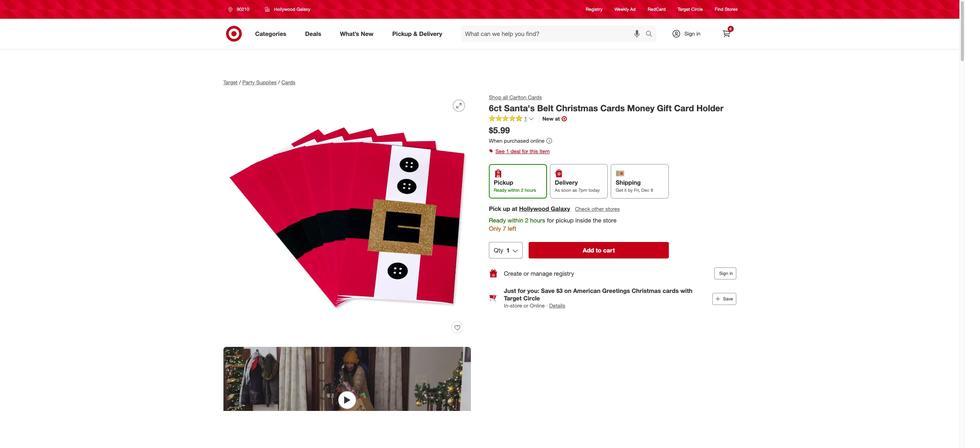 Task type: locate. For each thing, give the bounding box(es) containing it.
2 inside pickup ready within 2 hours
[[521, 188, 524, 193]]

cards right supplies
[[282, 79, 296, 86]]

1 vertical spatial ready
[[489, 217, 506, 224]]

1 vertical spatial cards
[[528, 94, 542, 101]]

6
[[730, 27, 732, 31]]

for left you:
[[518, 288, 526, 295]]

$5.99
[[489, 125, 510, 135]]

in
[[697, 30, 701, 37], [730, 271, 733, 277]]

0 horizontal spatial /
[[239, 79, 241, 86]]

or left online
[[524, 303, 529, 309]]

for down hollywood galaxy button
[[547, 217, 554, 224]]

0 horizontal spatial target
[[223, 79, 238, 86]]

when
[[489, 138, 503, 144]]

1 vertical spatial circle
[[524, 295, 540, 303]]

the
[[593, 217, 602, 224]]

details
[[550, 303, 566, 309]]

target circle
[[678, 7, 703, 12]]

1 horizontal spatial sign in
[[720, 271, 733, 277]]

hollywood galaxy
[[274, 6, 311, 12]]

christmas up new at
[[556, 103, 598, 113]]

sign
[[685, 30, 696, 37], [720, 271, 729, 277]]

sign in up save button
[[720, 271, 733, 277]]

it
[[625, 188, 627, 193]]

1 vertical spatial 1
[[507, 148, 510, 155]]

store
[[603, 217, 617, 224], [511, 303, 522, 309]]

just for you: save $3 on american greetings christmas cards with target circle in-store or online ∙ details
[[504, 288, 693, 309]]

stores
[[725, 7, 738, 12]]

1 horizontal spatial sign
[[720, 271, 729, 277]]

ready inside ready within 2 hours for pickup inside the store only 7 left
[[489, 217, 506, 224]]

target up sign in link
[[678, 7, 691, 12]]

delivery up soon
[[555, 179, 578, 187]]

0 vertical spatial 1
[[524, 115, 527, 122]]

target
[[678, 7, 691, 12], [223, 79, 238, 86], [504, 295, 522, 303]]

0 horizontal spatial store
[[511, 303, 522, 309]]

online
[[531, 138, 545, 144]]

∙
[[547, 303, 548, 309]]

sign in inside button
[[720, 271, 733, 277]]

1 or from the top
[[524, 270, 529, 278]]

target left party
[[223, 79, 238, 86]]

0 horizontal spatial delivery
[[420, 30, 443, 37]]

cards
[[282, 79, 296, 86], [528, 94, 542, 101], [601, 103, 625, 113]]

1 vertical spatial delivery
[[555, 179, 578, 187]]

hours up pick up at hollywood galaxy
[[525, 188, 536, 193]]

0 horizontal spatial pickup
[[393, 30, 412, 37]]

2 vertical spatial 1
[[507, 247, 510, 255]]

1 vertical spatial within
[[508, 217, 524, 224]]

sign up save button
[[720, 271, 729, 277]]

2 down pick up at hollywood galaxy
[[525, 217, 529, 224]]

1 horizontal spatial delivery
[[555, 179, 578, 187]]

card
[[675, 103, 694, 113]]

0 vertical spatial save
[[541, 288, 555, 295]]

1 vertical spatial target
[[223, 79, 238, 86]]

store down stores
[[603, 217, 617, 224]]

1 vertical spatial new
[[543, 115, 554, 122]]

1 horizontal spatial store
[[603, 217, 617, 224]]

hours down hollywood galaxy button
[[530, 217, 546, 224]]

1 horizontal spatial save
[[724, 297, 733, 302]]

sign in down target circle link
[[685, 30, 701, 37]]

1 horizontal spatial galaxy
[[551, 205, 570, 213]]

christmas inside just for you: save $3 on american greetings christmas cards with target circle in-store or online ∙ details
[[632, 288, 661, 295]]

/ left the cards link
[[278, 79, 280, 86]]

just
[[504, 288, 516, 295]]

1 vertical spatial save
[[724, 297, 733, 302]]

0 vertical spatial hours
[[525, 188, 536, 193]]

0 horizontal spatial sign in
[[685, 30, 701, 37]]

within up up
[[508, 188, 520, 193]]

pickup for &
[[393, 30, 412, 37]]

1 horizontal spatial new
[[543, 115, 554, 122]]

1 vertical spatial sign
[[720, 271, 729, 277]]

1 horizontal spatial cards
[[528, 94, 542, 101]]

0 vertical spatial within
[[508, 188, 520, 193]]

by
[[628, 188, 633, 193]]

santa's
[[504, 103, 535, 113]]

target / party supplies / cards
[[223, 79, 296, 86]]

pick
[[489, 205, 502, 213]]

at
[[555, 115, 560, 122], [512, 205, 518, 213]]

1 down 'santa's'
[[524, 115, 527, 122]]

pickup up up
[[494, 179, 514, 187]]

1 horizontal spatial christmas
[[632, 288, 661, 295]]

circle left the find
[[692, 7, 703, 12]]

1 vertical spatial hollywood
[[519, 205, 549, 213]]

christmas inside shop all carlton cards 6ct santa's belt christmas cards money gift card holder
[[556, 103, 598, 113]]

0 horizontal spatial galaxy
[[297, 6, 311, 12]]

pickup left & at the left of the page
[[393, 30, 412, 37]]

search
[[643, 31, 661, 38]]

/
[[239, 79, 241, 86], [278, 79, 280, 86]]

inside
[[576, 217, 592, 224]]

1 vertical spatial 2
[[525, 217, 529, 224]]

0 vertical spatial store
[[603, 217, 617, 224]]

pickup & delivery link
[[386, 26, 452, 42]]

within
[[508, 188, 520, 193], [508, 217, 524, 224]]

deals link
[[299, 26, 331, 42]]

1 vertical spatial hours
[[530, 217, 546, 224]]

or
[[524, 270, 529, 278], [524, 303, 529, 309]]

1 vertical spatial sign in
[[720, 271, 733, 277]]

new right what's
[[361, 30, 374, 37]]

ready up pick
[[494, 188, 507, 193]]

0 vertical spatial ready
[[494, 188, 507, 193]]

2
[[521, 188, 524, 193], [525, 217, 529, 224]]

cards up belt
[[528, 94, 542, 101]]

store inside just for you: save $3 on american greetings christmas cards with target circle in-store or online ∙ details
[[511, 303, 522, 309]]

ready up only
[[489, 217, 506, 224]]

image gallery element
[[223, 94, 471, 449]]

1 horizontal spatial hollywood
[[519, 205, 549, 213]]

delivery right & at the left of the page
[[420, 30, 443, 37]]

galaxy up deals
[[297, 6, 311, 12]]

hours
[[525, 188, 536, 193], [530, 217, 546, 224]]

galaxy
[[297, 6, 311, 12], [551, 205, 570, 213]]

hours inside pickup ready within 2 hours
[[525, 188, 536, 193]]

0 vertical spatial sign
[[685, 30, 696, 37]]

1 horizontal spatial pickup
[[494, 179, 514, 187]]

circle up online
[[524, 295, 540, 303]]

1 vertical spatial pickup
[[494, 179, 514, 187]]

check
[[575, 206, 591, 212]]

target up in-
[[504, 295, 522, 303]]

0 vertical spatial 2
[[521, 188, 524, 193]]

90210
[[237, 6, 250, 12]]

1 horizontal spatial 2
[[525, 217, 529, 224]]

save down sign in button
[[724, 297, 733, 302]]

within inside pickup ready within 2 hours
[[508, 188, 520, 193]]

deals
[[305, 30, 322, 37]]

0 vertical spatial delivery
[[420, 30, 443, 37]]

registry link
[[586, 6, 603, 13]]

1 vertical spatial at
[[512, 205, 518, 213]]

sign in
[[685, 30, 701, 37], [720, 271, 733, 277]]

pickup
[[556, 217, 574, 224]]

sign down target circle link
[[685, 30, 696, 37]]

1 vertical spatial christmas
[[632, 288, 661, 295]]

save inside just for you: save $3 on american greetings christmas cards with target circle in-store or online ∙ details
[[541, 288, 555, 295]]

2 up pick up at hollywood galaxy
[[521, 188, 524, 193]]

0 vertical spatial galaxy
[[297, 6, 311, 12]]

0 vertical spatial hollywood
[[274, 6, 296, 12]]

1 vertical spatial store
[[511, 303, 522, 309]]

7pm
[[579, 188, 588, 193]]

left
[[508, 225, 517, 233]]

registry
[[554, 270, 574, 278]]

on
[[565, 288, 572, 295]]

0 vertical spatial christmas
[[556, 103, 598, 113]]

0 horizontal spatial hollywood
[[274, 6, 296, 12]]

stores
[[606, 206, 620, 212]]

belt
[[537, 103, 554, 113]]

2 vertical spatial target
[[504, 295, 522, 303]]

circle inside just for you: save $3 on american greetings christmas cards with target circle in-store or online ∙ details
[[524, 295, 540, 303]]

1 right qty
[[507, 247, 510, 255]]

cards left 'money'
[[601, 103, 625, 113]]

supplies
[[257, 79, 277, 86]]

0 horizontal spatial circle
[[524, 295, 540, 303]]

dec
[[642, 188, 650, 193]]

what's new
[[340, 30, 374, 37]]

ready inside pickup ready within 2 hours
[[494, 188, 507, 193]]

0 horizontal spatial new
[[361, 30, 374, 37]]

pickup inside pickup ready within 2 hours
[[494, 179, 514, 187]]

ready
[[494, 188, 507, 193], [489, 217, 506, 224]]

1
[[524, 115, 527, 122], [507, 148, 510, 155], [507, 247, 510, 255]]

2 horizontal spatial target
[[678, 7, 691, 12]]

0 vertical spatial cards
[[282, 79, 296, 86]]

target for target / party supplies / cards
[[223, 79, 238, 86]]

christmas left cards
[[632, 288, 661, 295]]

2 horizontal spatial cards
[[601, 103, 625, 113]]

hollywood up ready within 2 hours for pickup inside the store only 7 left at the right of page
[[519, 205, 549, 213]]

hollywood
[[274, 6, 296, 12], [519, 205, 549, 213]]

2 or from the top
[[524, 303, 529, 309]]

2 vertical spatial for
[[518, 288, 526, 295]]

target link
[[223, 79, 238, 86]]

search button
[[643, 26, 661, 44]]

1 for qty
[[507, 247, 510, 255]]

1 for see
[[507, 148, 510, 155]]

for left this
[[522, 148, 529, 155]]

1 horizontal spatial target
[[504, 295, 522, 303]]

find stores link
[[716, 6, 738, 13]]

1 vertical spatial galaxy
[[551, 205, 570, 213]]

in down target circle link
[[697, 30, 701, 37]]

pickup inside "link"
[[393, 30, 412, 37]]

as
[[555, 188, 560, 193]]

0 vertical spatial for
[[522, 148, 529, 155]]

or inside just for you: save $3 on american greetings christmas cards with target circle in-store or online ∙ details
[[524, 303, 529, 309]]

or right create at the right bottom
[[524, 270, 529, 278]]

galaxy up 'pickup'
[[551, 205, 570, 213]]

add
[[583, 247, 594, 255]]

within up left
[[508, 217, 524, 224]]

store down the just
[[511, 303, 522, 309]]

circle
[[692, 7, 703, 12], [524, 295, 540, 303]]

0 vertical spatial target
[[678, 7, 691, 12]]

1 vertical spatial or
[[524, 303, 529, 309]]

1 horizontal spatial circle
[[692, 7, 703, 12]]

/ left party
[[239, 79, 241, 86]]

in up save button
[[730, 271, 733, 277]]

0 horizontal spatial save
[[541, 288, 555, 295]]

0 vertical spatial or
[[524, 270, 529, 278]]

what's
[[340, 30, 359, 37]]

hollywood up categories "link"
[[274, 6, 296, 12]]

1 vertical spatial in
[[730, 271, 733, 277]]

1 horizontal spatial in
[[730, 271, 733, 277]]

0 vertical spatial new
[[361, 30, 374, 37]]

see
[[496, 148, 505, 155]]

in inside button
[[730, 271, 733, 277]]

weekly ad
[[615, 7, 636, 12]]

0 horizontal spatial christmas
[[556, 103, 598, 113]]

0 vertical spatial pickup
[[393, 30, 412, 37]]

save left $3 in the right of the page
[[541, 288, 555, 295]]

1 / from the left
[[239, 79, 241, 86]]

0 vertical spatial in
[[697, 30, 701, 37]]

galaxy inside hollywood galaxy dropdown button
[[297, 6, 311, 12]]

1 horizontal spatial /
[[278, 79, 280, 86]]

delivery
[[420, 30, 443, 37], [555, 179, 578, 187]]

1 horizontal spatial at
[[555, 115, 560, 122]]

1 right see
[[507, 148, 510, 155]]

1 vertical spatial for
[[547, 217, 554, 224]]

0 horizontal spatial 2
[[521, 188, 524, 193]]

new down belt
[[543, 115, 554, 122]]

categories link
[[249, 26, 296, 42]]

0 vertical spatial sign in
[[685, 30, 701, 37]]



Task type: vqa. For each thing, say whether or not it's contained in the screenshot.
shipping get it by fri, dec 8
yes



Task type: describe. For each thing, give the bounding box(es) containing it.
see 1 deal for this item link
[[489, 147, 737, 157]]

0 vertical spatial at
[[555, 115, 560, 122]]

american
[[573, 288, 601, 295]]

all
[[503, 94, 508, 101]]

0 horizontal spatial cards
[[282, 79, 296, 86]]

party supplies link
[[243, 79, 277, 86]]

shop
[[489, 94, 502, 101]]

1 link
[[489, 115, 535, 124]]

only
[[489, 225, 501, 233]]

cards
[[663, 288, 679, 295]]

6ct santa&#39;s belt christmas cards money gift card holder, 2 of 9, play video image
[[223, 347, 471, 449]]

save button
[[713, 294, 737, 306]]

hollywood inside dropdown button
[[274, 6, 296, 12]]

gift
[[657, 103, 672, 113]]

check other stores button
[[575, 205, 621, 213]]

online
[[530, 303, 545, 309]]

0 vertical spatial circle
[[692, 7, 703, 12]]

0 horizontal spatial at
[[512, 205, 518, 213]]

ad
[[631, 7, 636, 12]]

add to cart
[[583, 247, 615, 255]]

holder
[[697, 103, 724, 113]]

hours inside ready within 2 hours for pickup inside the store only 7 left
[[530, 217, 546, 224]]

pickup & delivery
[[393, 30, 443, 37]]

&
[[414, 30, 418, 37]]

save inside save button
[[724, 297, 733, 302]]

cards link
[[282, 79, 296, 86]]

today
[[589, 188, 600, 193]]

ready within 2 hours for pickup inside the store only 7 left
[[489, 217, 617, 233]]

qty 1
[[494, 247, 510, 255]]

pick up at hollywood galaxy
[[489, 205, 570, 213]]

hollywood galaxy button
[[260, 3, 316, 16]]

to
[[596, 247, 602, 255]]

within inside ready within 2 hours for pickup inside the store only 7 left
[[508, 217, 524, 224]]

store inside ready within 2 hours for pickup inside the store only 7 left
[[603, 217, 617, 224]]

up
[[503, 205, 510, 213]]

2 vertical spatial cards
[[601, 103, 625, 113]]

when purchased online
[[489, 138, 545, 144]]

7
[[503, 225, 506, 233]]

see 1 deal for this item
[[496, 148, 550, 155]]

item
[[540, 148, 550, 155]]

delivery inside the delivery as soon as 7pm today
[[555, 179, 578, 187]]

add to cart button
[[529, 243, 669, 259]]

with
[[681, 288, 693, 295]]

weekly ad link
[[615, 6, 636, 13]]

redcard link
[[648, 6, 666, 13]]

sign inside button
[[720, 271, 729, 277]]

check other stores
[[575, 206, 620, 212]]

pickup ready within 2 hours
[[494, 179, 536, 193]]

2 inside ready within 2 hours for pickup inside the store only 7 left
[[525, 217, 529, 224]]

cart
[[604, 247, 615, 255]]

$3
[[557, 288, 563, 295]]

deal
[[511, 148, 521, 155]]

new at
[[543, 115, 560, 122]]

find
[[716, 7, 724, 12]]

redcard
[[648, 7, 666, 12]]

shop all carlton cards 6ct santa's belt christmas cards money gift card holder
[[489, 94, 724, 113]]

What can we help you find? suggestions appear below search field
[[461, 26, 648, 42]]

delivery as soon as 7pm today
[[555, 179, 600, 193]]

0 horizontal spatial in
[[697, 30, 701, 37]]

as
[[573, 188, 577, 193]]

for inside ready within 2 hours for pickup inside the store only 7 left
[[547, 217, 554, 224]]

party
[[243, 79, 255, 86]]

fri,
[[634, 188, 640, 193]]

get
[[616, 188, 623, 193]]

6ct
[[489, 103, 502, 113]]

find stores
[[716, 7, 738, 12]]

what's new link
[[334, 26, 383, 42]]

90210 button
[[223, 3, 257, 16]]

shipping
[[616, 179, 641, 187]]

for inside just for you: save $3 on american greetings christmas cards with target circle in-store or online ∙ details
[[518, 288, 526, 295]]

this
[[530, 148, 539, 155]]

6ct santa&#39;s belt christmas cards money gift card holder, 1 of 9 image
[[223, 94, 471, 341]]

target for target circle
[[678, 7, 691, 12]]

categories
[[255, 30, 287, 37]]

greetings
[[603, 288, 630, 295]]

0 horizontal spatial sign
[[685, 30, 696, 37]]

purchased
[[504, 138, 529, 144]]

hollywood galaxy button
[[519, 205, 570, 213]]

6 link
[[719, 26, 735, 42]]

sign in link
[[666, 26, 713, 42]]

8
[[651, 188, 654, 193]]

qty
[[494, 247, 504, 255]]

money
[[628, 103, 655, 113]]

manage
[[531, 270, 553, 278]]

delivery inside "link"
[[420, 30, 443, 37]]

pickup for ready
[[494, 179, 514, 187]]

shipping get it by fri, dec 8
[[616, 179, 654, 193]]

carlton
[[510, 94, 527, 101]]

2 / from the left
[[278, 79, 280, 86]]

weekly
[[615, 7, 630, 12]]

details button
[[550, 303, 566, 310]]

soon
[[562, 188, 571, 193]]

target inside just for you: save $3 on american greetings christmas cards with target circle in-store or online ∙ details
[[504, 295, 522, 303]]

create or manage registry
[[504, 270, 574, 278]]

create
[[504, 270, 522, 278]]



